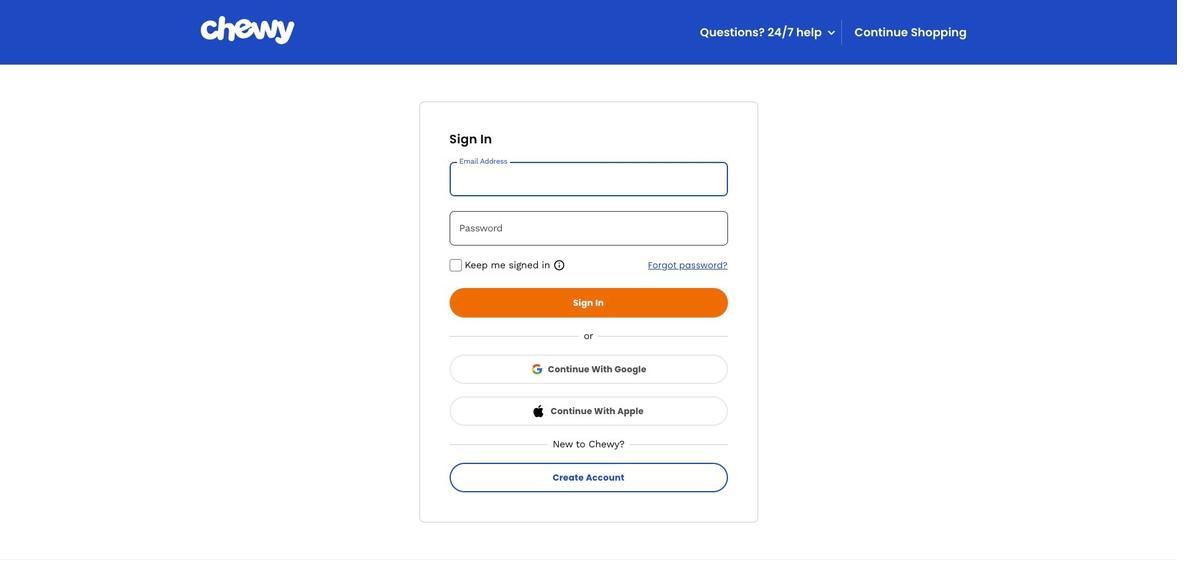 Task type: describe. For each thing, give the bounding box(es) containing it.
legal element
[[0, 560, 1178, 585]]



Task type: vqa. For each thing, say whether or not it's contained in the screenshot.
Connect in What is a new pet consult? What types of questions can the Connect with a Vet telehealth team answer during a new pet consult?
no



Task type: locate. For each thing, give the bounding box(es) containing it.
None password field
[[450, 211, 728, 246]]

chewy logo image
[[201, 16, 295, 44]]

None email field
[[450, 162, 728, 197]]

more info image
[[554, 260, 566, 272]]



